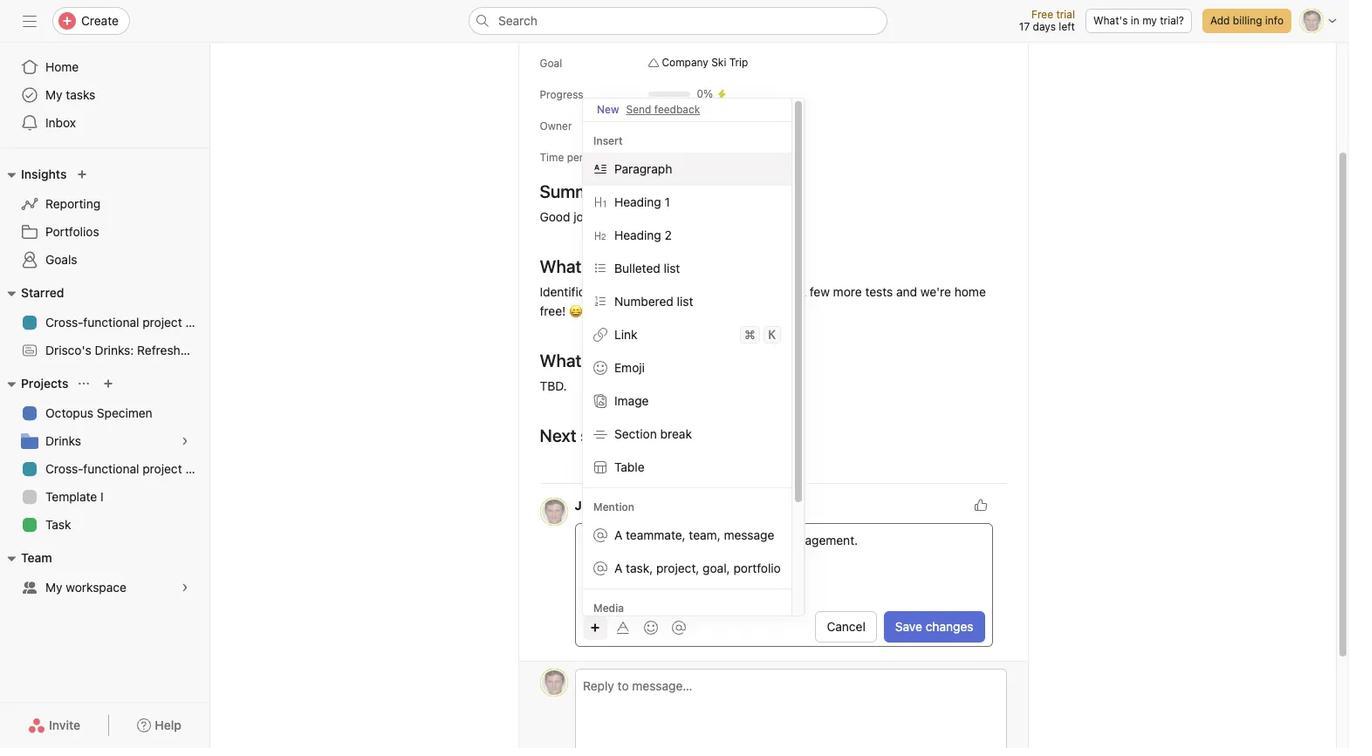 Task type: describe. For each thing, give the bounding box(es) containing it.
bulleted
[[614, 261, 661, 276]]

a for a task, project, goal, portfolio
[[614, 561, 623, 576]]

😀 image
[[569, 305, 583, 319]]

goals link
[[10, 246, 199, 274]]

drinks:
[[95, 343, 134, 358]]

goal
[[540, 57, 562, 70]]

create
[[81, 13, 119, 28]]

paragraph menu item
[[583, 153, 791, 186]]

cross-functional project plan for 'cross-functional project plan' "link" within starred element
[[45, 315, 209, 330]]

invite button
[[17, 710, 92, 742]]

tara schultz
[[648, 119, 709, 132]]

new send feedback
[[597, 103, 700, 116]]

insert
[[594, 134, 623, 148]]

cancel
[[827, 620, 866, 635]]

james
[[575, 498, 614, 513]]

task link
[[10, 511, 199, 539]]

excellent
[[622, 533, 672, 548]]

my workspace
[[45, 580, 126, 595]]

changes
[[926, 620, 974, 635]]

heading for heading 1
[[614, 195, 661, 209]]

octopus
[[45, 406, 93, 421]]

team
[[21, 551, 52, 566]]

template
[[45, 490, 97, 504]]

search
[[498, 13, 538, 28]]

save changes button
[[884, 612, 985, 643]]

lab
[[756, 533, 777, 548]]

summary good job team!
[[540, 182, 626, 224]]

cross- for 'cross-functional project plan' "link" within starred element
[[45, 315, 83, 330]]

section break
[[614, 427, 692, 442]]

tbd.
[[540, 379, 567, 394]]

projects
[[21, 376, 68, 391]]

drinks
[[45, 434, 81, 449]]

k
[[769, 328, 776, 342]]

see details, drinks image
[[180, 436, 190, 447]]

what's blocked
[[540, 351, 662, 371]]

functional for 'cross-functional project plan' "link" within starred element
[[83, 315, 139, 330]]

days
[[1033, 20, 1056, 33]]

add billing info button
[[1203, 9, 1292, 33]]

my for my workspace
[[45, 580, 62, 595]]

q4 fy23
[[648, 151, 691, 164]]

⌘
[[745, 327, 756, 342]]

team,
[[689, 528, 721, 543]]

company ski trip
[[662, 56, 748, 69]]

alert
[[728, 533, 753, 548]]

2 ja from the top
[[548, 676, 559, 690]]

drisco's drinks: refreshment recommendation link
[[10, 337, 311, 365]]

drisco's drinks: refreshment recommendation
[[45, 343, 311, 358]]

company ski trip link
[[641, 54, 755, 72]]

save
[[895, 620, 923, 635]]

heading 2
[[614, 228, 672, 243]]

project for 'cross-functional project plan' "link" within starred element
[[142, 315, 182, 330]]

hide sidebar image
[[23, 14, 37, 28]]

new project or portfolio image
[[103, 379, 114, 389]]

table
[[614, 460, 645, 475]]

recommendation
[[212, 343, 311, 358]]

cross-functional project plan link inside the 'projects' element
[[10, 456, 209, 484]]

few
[[810, 285, 830, 299]]

section
[[614, 427, 657, 442]]

send feedback link
[[626, 102, 700, 118]]

refreshment
[[137, 343, 209, 358]]

what's
[[1094, 14, 1128, 27]]

drinks link
[[10, 428, 199, 456]]

drisco's
[[45, 343, 91, 358]]

feedback
[[654, 103, 700, 116]]

heading for heading 2
[[614, 228, 661, 243]]

cross-functional project plan for 'cross-functional project plan' "link" within the the 'projects' element
[[45, 462, 209, 477]]

specimen
[[97, 406, 152, 421]]

list for numbered list
[[677, 294, 693, 309]]

team button
[[0, 548, 52, 569]]

free
[[1032, 8, 1053, 21]]

paragraph
[[614, 161, 672, 176]]

free!
[[540, 304, 566, 319]]

teammate,
[[626, 528, 686, 543]]

what we've accomplished
[[540, 257, 745, 277]]

progress
[[540, 88, 584, 101]]

plan for 'cross-functional project plan' "link" within starred element
[[185, 315, 209, 330]]

list for bulleted list
[[664, 261, 680, 276]]

period
[[567, 151, 599, 164]]

tasks
[[66, 87, 95, 102]]

portfolio
[[734, 561, 781, 576]]

link
[[614, 327, 638, 342]]

heading 1
[[614, 195, 670, 209]]

i'll
[[712, 533, 725, 548]]

1 ja from the top
[[548, 505, 559, 518]]

goals
[[45, 252, 77, 267]]

media
[[594, 602, 624, 615]]

ski
[[712, 56, 726, 69]]

what's blocked tbd.
[[540, 351, 662, 394]]

news!
[[676, 533, 709, 548]]

new image
[[77, 169, 88, 180]]

starred
[[21, 285, 64, 300]]

global element
[[0, 43, 209, 148]]

more
[[833, 285, 862, 299]]

formatting image
[[616, 621, 630, 635]]



Task type: locate. For each thing, give the bounding box(es) containing it.
complete.
[[739, 285, 795, 299]]

heading left 2 on the left top of the page
[[614, 228, 661, 243]]

cross- for 'cross-functional project plan' "link" within the the 'projects' element
[[45, 462, 83, 477]]

functional inside the 'projects' element
[[83, 462, 139, 477]]

1 vertical spatial cross-functional project plan link
[[10, 456, 209, 484]]

heading left 1
[[614, 195, 661, 209]]

of
[[616, 285, 628, 299]]

my inside global element
[[45, 87, 62, 102]]

a left few
[[798, 285, 806, 299]]

0 vertical spatial cross-functional project plan
[[45, 315, 209, 330]]

insert an object image
[[590, 623, 600, 633]]

octopus specimen
[[45, 406, 152, 421]]

a task, project, goal, portfolio
[[614, 561, 781, 576]]

info
[[1265, 14, 1284, 27]]

a left task,
[[614, 561, 623, 576]]

billing
[[1233, 14, 1263, 27]]

plan inside starred element
[[185, 315, 209, 330]]

james (away)
[[575, 498, 659, 513]]

2 ja button from the top
[[540, 669, 568, 697]]

my for my tasks
[[45, 87, 62, 102]]

cross- down drinks
[[45, 462, 83, 477]]

project for 'cross-functional project plan' "link" within the the 'projects' element
[[142, 462, 182, 477]]

at mention image
[[672, 621, 686, 635]]

1 horizontal spatial is
[[689, 285, 698, 299]]

in
[[1131, 14, 1140, 27]]

1 heading from the top
[[614, 195, 661, 209]]

projects element
[[0, 368, 209, 543]]

is left the nearly
[[689, 285, 698, 299]]

0 vertical spatial my
[[45, 87, 62, 102]]

cross-functional project plan inside starred element
[[45, 315, 209, 330]]

1 vertical spatial plan
[[185, 462, 209, 477]]

good
[[540, 209, 570, 224]]

plan for 'cross-functional project plan' "link" within the the 'projects' element
[[185, 462, 209, 477]]

fy23
[[666, 151, 691, 164]]

my down team on the bottom left of page
[[45, 580, 62, 595]]

search button
[[469, 7, 888, 35]]

ja button
[[540, 498, 568, 526], [540, 669, 568, 697]]

cross-functional project plan link inside starred element
[[10, 309, 209, 337]]

0 vertical spatial is
[[689, 285, 698, 299]]

cross- inside starred element
[[45, 315, 83, 330]]

create button
[[52, 7, 130, 35]]

bulleted list
[[614, 261, 680, 276]]

1 plan from the top
[[185, 315, 209, 330]]

message
[[724, 528, 775, 543]]

octopus specimen link
[[10, 400, 199, 428]]

my tasks
[[45, 87, 95, 102]]

schultz
[[672, 119, 709, 132]]

trial
[[1056, 8, 1075, 21]]

home
[[45, 59, 79, 74]]

0 vertical spatial ja
[[548, 505, 559, 518]]

2 functional from the top
[[83, 462, 139, 477]]

1 vertical spatial heading
[[614, 228, 661, 243]]

0 vertical spatial cross-
[[45, 315, 83, 330]]

2 cross- from the top
[[45, 462, 83, 477]]

functional down drinks 'link'
[[83, 462, 139, 477]]

workspace
[[66, 580, 126, 595]]

1 cross-functional project plan link from the top
[[10, 309, 209, 337]]

image
[[614, 394, 649, 408]]

(away)
[[618, 498, 659, 513]]

we've accomplished
[[586, 257, 745, 277]]

we're
[[921, 285, 951, 299]]

is inside identification of specimen is nearly complete. a few more tests and we're home free!
[[689, 285, 698, 299]]

1 my from the top
[[45, 87, 62, 102]]

1 vertical spatial functional
[[83, 462, 139, 477]]

inbox
[[45, 115, 76, 130]]

home link
[[10, 53, 199, 81]]

starred button
[[0, 283, 64, 304]]

project,
[[656, 561, 699, 576]]

1 vertical spatial cross-
[[45, 462, 83, 477]]

trip
[[729, 56, 748, 69]]

toolbar
[[583, 615, 694, 640]]

0 vertical spatial cross-functional project plan link
[[10, 309, 209, 337]]

2 my from the top
[[45, 580, 62, 595]]

help
[[155, 718, 181, 733]]

2 cross-functional project plan from the top
[[45, 462, 209, 477]]

0 vertical spatial project
[[142, 315, 182, 330]]

starred element
[[0, 278, 311, 368]]

identification of specimen is nearly complete. a few more tests and we're home free!
[[540, 285, 989, 319]]

2 cross-functional project plan link from the top
[[10, 456, 209, 484]]

see details, my workspace image
[[180, 583, 190, 594]]

0 vertical spatial heading
[[614, 195, 661, 209]]

cross- inside the 'projects' element
[[45, 462, 83, 477]]

1 vertical spatial project
[[142, 462, 182, 477]]

1 vertical spatial ja button
[[540, 669, 568, 697]]

goal,
[[703, 561, 730, 576]]

0 likes. click to like this task image
[[974, 498, 988, 512]]

0 vertical spatial ja button
[[540, 498, 568, 526]]

project down see details, drinks icon
[[142, 462, 182, 477]]

help button
[[126, 710, 193, 742]]

new
[[597, 103, 619, 116]]

cross-
[[45, 315, 83, 330], [45, 462, 83, 477]]

project inside starred element
[[142, 315, 182, 330]]

my workspace link
[[10, 574, 199, 602]]

ja
[[548, 505, 559, 518], [548, 676, 559, 690]]

my
[[1143, 14, 1157, 27]]

teams element
[[0, 543, 209, 606]]

specimen
[[631, 285, 686, 299]]

list up specimen
[[664, 261, 680, 276]]

2 plan from the top
[[185, 462, 209, 477]]

is right this
[[610, 533, 619, 548]]

list left the nearly
[[677, 294, 693, 309]]

time
[[540, 151, 564, 164]]

reporting link
[[10, 190, 199, 218]]

show options, current sort, top image
[[79, 379, 89, 389]]

mention
[[594, 501, 634, 514]]

q4
[[648, 151, 663, 164]]

james link
[[575, 498, 614, 513]]

add billing info
[[1211, 14, 1284, 27]]

insights button
[[0, 164, 67, 185]]

break
[[660, 427, 692, 442]]

1 project from the top
[[142, 315, 182, 330]]

cross-functional project plan link up i on the left of the page
[[10, 456, 209, 484]]

tara
[[648, 119, 669, 132]]

functional for 'cross-functional project plan' "link" within the the 'projects' element
[[83, 462, 139, 477]]

1 functional from the top
[[83, 315, 139, 330]]

functional up drinks: at top left
[[83, 315, 139, 330]]

plan
[[185, 315, 209, 330], [185, 462, 209, 477]]

trial?
[[1160, 14, 1184, 27]]

reporting
[[45, 196, 100, 211]]

projects button
[[0, 374, 68, 395]]

plan inside the 'projects' element
[[185, 462, 209, 477]]

my left tasks
[[45, 87, 62, 102]]

numbered list
[[614, 294, 693, 309]]

search list box
[[469, 7, 888, 35]]

1 cross- from the top
[[45, 315, 83, 330]]

0 vertical spatial plan
[[185, 315, 209, 330]]

2 project from the top
[[142, 462, 182, 477]]

1 vertical spatial my
[[45, 580, 62, 595]]

1
[[665, 195, 670, 209]]

cross-functional project plan up drinks: at top left
[[45, 315, 209, 330]]

cross- up drisco's on the top left of page
[[45, 315, 83, 330]]

1 vertical spatial ja
[[548, 676, 559, 690]]

home
[[955, 285, 986, 299]]

plan down see details, drinks icon
[[185, 462, 209, 477]]

identification
[[540, 285, 613, 299]]

project up drisco's drinks: refreshment recommendation link
[[142, 315, 182, 330]]

2 heading from the top
[[614, 228, 661, 243]]

cross-functional project plan link up drinks: at top left
[[10, 309, 209, 337]]

cross-functional project plan inside the 'projects' element
[[45, 462, 209, 477]]

a right this
[[614, 528, 623, 543]]

1 ja button from the top
[[540, 498, 568, 526]]

my inside the teams element
[[45, 580, 62, 595]]

2 vertical spatial a
[[614, 561, 623, 576]]

project
[[142, 315, 182, 330], [142, 462, 182, 477]]

free trial 17 days left
[[1019, 8, 1075, 33]]

1 vertical spatial a
[[614, 528, 623, 543]]

0 horizontal spatial is
[[610, 533, 619, 548]]

1 vertical spatial cross-functional project plan
[[45, 462, 209, 477]]

17
[[1019, 20, 1030, 33]]

my tasks link
[[10, 81, 199, 109]]

a for a teammate, team, message
[[614, 528, 623, 543]]

insights element
[[0, 159, 209, 278]]

company
[[662, 56, 709, 69]]

emoji image
[[644, 621, 658, 635]]

numbered
[[614, 294, 674, 309]]

this
[[583, 533, 606, 548]]

emoji
[[614, 360, 645, 375]]

1 vertical spatial is
[[610, 533, 619, 548]]

functional inside starred element
[[83, 315, 139, 330]]

is
[[689, 285, 698, 299], [610, 533, 619, 548]]

0 vertical spatial a
[[798, 285, 806, 299]]

1 vertical spatial list
[[677, 294, 693, 309]]

plan up drisco's drinks: refreshment recommendation
[[185, 315, 209, 330]]

my
[[45, 87, 62, 102], [45, 580, 62, 595]]

0 vertical spatial functional
[[83, 315, 139, 330]]

insights
[[21, 167, 67, 182]]

0 vertical spatial list
[[664, 261, 680, 276]]

invite
[[49, 718, 80, 733]]

save changes
[[895, 620, 974, 635]]

cross-functional project plan down drinks 'link'
[[45, 462, 209, 477]]

task,
[[626, 561, 653, 576]]

heading
[[614, 195, 661, 209], [614, 228, 661, 243]]

what
[[540, 257, 582, 277]]

1 cross-functional project plan from the top
[[45, 315, 209, 330]]

left
[[1059, 20, 1075, 33]]

a inside identification of specimen is nearly complete. a few more tests and we're home free!
[[798, 285, 806, 299]]



Task type: vqa. For each thing, say whether or not it's contained in the screenshot.
Collapse task list for the section Recents image
no



